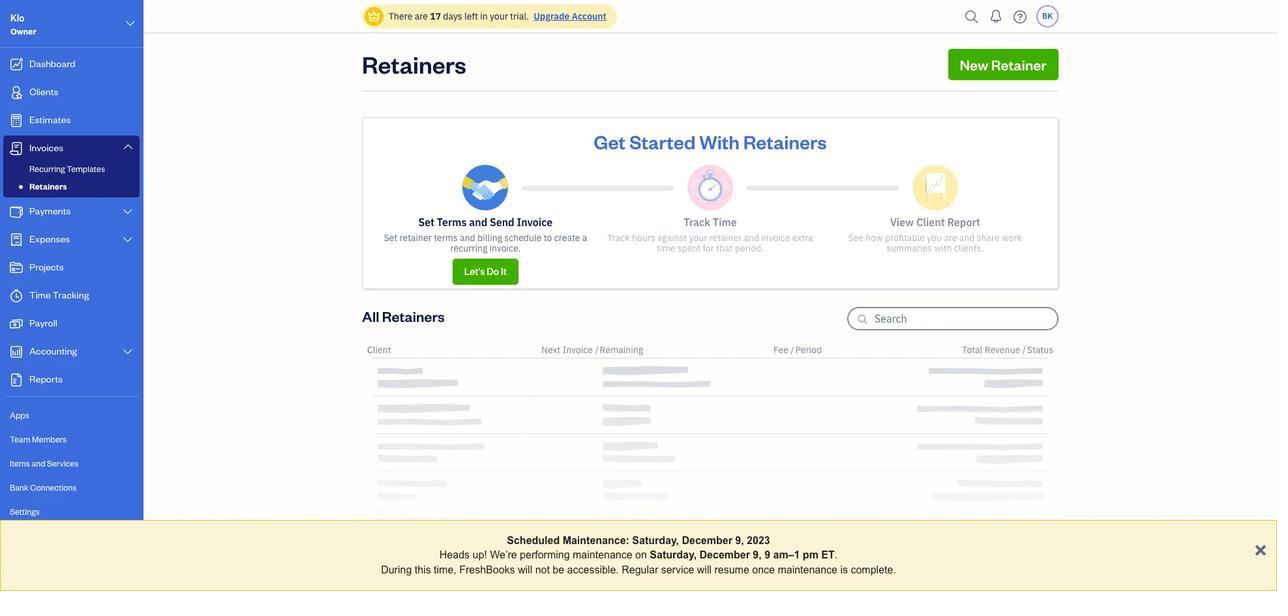 Task type: describe. For each thing, give the bounding box(es) containing it.
estimates link
[[3, 108, 140, 134]]

dashboard image
[[8, 58, 24, 71]]

× button
[[1255, 537, 1267, 561]]

/ for total revenue
[[1023, 344, 1026, 356]]

get
[[594, 129, 626, 154]]

invoice
[[762, 232, 790, 244]]

send
[[490, 216, 515, 229]]

once
[[752, 565, 775, 576]]

0 vertical spatial saturday,
[[632, 536, 679, 547]]

payroll
[[29, 317, 57, 329]]

project image
[[8, 262, 24, 275]]

let's
[[464, 266, 485, 278]]

up!
[[473, 550, 487, 561]]

schedule
[[505, 232, 542, 244]]

2023
[[747, 536, 770, 547]]

invoice inside set terms and send invoice set retainer terms and billing schedule to create a recurring invoice.
[[517, 216, 553, 229]]

am–1
[[773, 550, 800, 561]]

retainer for set terms and send invoice
[[400, 232, 432, 244]]

with
[[934, 243, 952, 254]]

your inside track time track hours against your retainer and invoice extra time spent for that period.
[[689, 232, 708, 244]]

see
[[848, 232, 864, 244]]

fee / period
[[774, 344, 822, 356]]

regular
[[622, 565, 658, 576]]

against
[[658, 232, 687, 244]]

do
[[487, 266, 499, 278]]

summaries
[[887, 243, 932, 254]]

scheduled maintenance: saturday, december 9, 2023 heads up! we're performing maintenance on saturday, december 9, 9 am–1 pm et . during this time, freshbooks will not be accessible. regular service will resume once maintenance is complete.
[[381, 536, 896, 576]]

2 will from the left
[[697, 565, 712, 576]]

.
[[835, 550, 838, 561]]

team members
[[10, 435, 67, 445]]

members
[[32, 435, 67, 445]]

retainers inside "retainers" link
[[29, 181, 67, 192]]

profitable
[[885, 232, 925, 244]]

this
[[415, 565, 431, 576]]

report image
[[8, 374, 24, 387]]

0 vertical spatial 9,
[[736, 536, 744, 547]]

set terms and send invoice set retainer terms and billing schedule to create a recurring invoice.
[[384, 216, 587, 254]]

bank
[[10, 483, 29, 493]]

chevron large down image for expenses
[[122, 235, 134, 245]]

1 vertical spatial invoice
[[563, 344, 593, 356]]

et
[[822, 550, 835, 561]]

retainer
[[992, 55, 1047, 74]]

projects
[[29, 261, 64, 273]]

work
[[1002, 232, 1022, 244]]

bank connections
[[10, 483, 77, 493]]

for
[[703, 243, 714, 254]]

0 vertical spatial maintenance
[[573, 550, 633, 561]]

during
[[381, 565, 412, 576]]

there
[[389, 10, 413, 22]]

new retainer
[[960, 55, 1047, 74]]

new retainer button
[[948, 49, 1059, 80]]

time inside track time track hours against your retainer and invoice extra time spent for that period.
[[713, 216, 737, 229]]

there are 17 days left in your trial. upgrade account
[[389, 10, 607, 22]]

pm
[[803, 550, 819, 561]]

upgrade
[[534, 10, 570, 22]]

team members link
[[3, 429, 140, 451]]

0 horizontal spatial client
[[367, 344, 391, 356]]

report
[[948, 216, 980, 229]]

days
[[443, 10, 462, 22]]

scheduled
[[507, 536, 560, 547]]

1 vertical spatial saturday,
[[650, 550, 697, 561]]

retainers link
[[6, 179, 137, 194]]

account
[[572, 10, 607, 22]]

complete.
[[851, 565, 896, 576]]

upgrade account link
[[531, 10, 607, 22]]

invoice.
[[490, 243, 521, 254]]

1 will from the left
[[518, 565, 533, 576]]

main element
[[0, 0, 176, 592]]

2 / from the left
[[791, 344, 794, 356]]

total
[[963, 344, 983, 356]]

klo
[[10, 12, 25, 24]]

left
[[464, 10, 478, 22]]

notifications image
[[986, 3, 1007, 29]]

reports
[[29, 373, 63, 386]]

view client report see how profitable you are and share work summaries with clients.
[[848, 216, 1022, 254]]

clients link
[[3, 80, 140, 106]]

fee
[[774, 344, 789, 356]]

heads
[[440, 550, 470, 561]]

expenses link
[[3, 227, 140, 254]]

time tracking link
[[3, 283, 140, 310]]

it
[[501, 266, 507, 278]]

time tracking
[[29, 289, 89, 301]]

a
[[583, 232, 587, 244]]

be
[[553, 565, 564, 576]]

all
[[362, 307, 379, 326]]

share
[[977, 232, 1000, 244]]

next
[[542, 344, 561, 356]]

0 horizontal spatial are
[[415, 10, 428, 22]]

1 horizontal spatial set
[[418, 216, 435, 229]]

payment image
[[8, 206, 24, 219]]

are inside the view client report see how profitable you are and share work summaries with clients.
[[944, 232, 957, 244]]

clients.
[[954, 243, 984, 254]]

estimates
[[29, 114, 71, 126]]

Search text field
[[875, 308, 1058, 329]]

terms
[[434, 232, 458, 244]]



Task type: locate. For each thing, give the bounding box(es) containing it.
client down all
[[367, 344, 391, 356]]

maintenance down maintenance:
[[573, 550, 633, 561]]

2 horizontal spatial /
[[1023, 344, 1026, 356]]

track
[[684, 216, 711, 229], [608, 232, 630, 244]]

/ left status
[[1023, 344, 1026, 356]]

chevron large down image down the payments 'link'
[[122, 235, 134, 245]]

time,
[[434, 565, 457, 576]]

services
[[47, 459, 79, 469]]

retainer right spent
[[710, 232, 742, 244]]

1 horizontal spatial 9,
[[753, 550, 762, 561]]

invoices
[[29, 142, 63, 154]]

chevron large down image inside expenses link
[[122, 235, 134, 245]]

1 horizontal spatial time
[[713, 216, 737, 229]]

klo owner
[[10, 12, 36, 37]]

2 vertical spatial chevron large down image
[[122, 207, 134, 217]]

performing
[[520, 550, 570, 561]]

in
[[480, 10, 488, 22]]

invoice right next
[[563, 344, 593, 356]]

chevron large down image down payroll link
[[122, 347, 134, 358]]

chevron large down image
[[122, 235, 134, 245], [122, 347, 134, 358]]

chevron large down image for invoices
[[122, 142, 134, 152]]

1 vertical spatial maintenance
[[778, 565, 838, 576]]

team
[[10, 435, 30, 445]]

dashboard link
[[3, 52, 140, 78]]

saturday, up service
[[650, 550, 697, 561]]

1 / from the left
[[595, 344, 599, 356]]

1 horizontal spatial your
[[689, 232, 708, 244]]

client up you
[[917, 216, 945, 229]]

chevron large down image inside accounting link
[[122, 347, 134, 358]]

0 vertical spatial chevron large down image
[[124, 16, 136, 31]]

retainer inside set terms and send invoice set retainer terms and billing schedule to create a recurring invoice.
[[400, 232, 432, 244]]

1 horizontal spatial /
[[791, 344, 794, 356]]

terms
[[437, 216, 467, 229]]

0 vertical spatial december
[[682, 536, 733, 547]]

0 vertical spatial your
[[490, 10, 508, 22]]

0 horizontal spatial invoice
[[517, 216, 553, 229]]

recurring templates link
[[6, 161, 137, 177]]

to
[[544, 232, 552, 244]]

recurring
[[450, 243, 488, 254]]

trial.
[[510, 10, 529, 22]]

accounting link
[[3, 339, 140, 366]]

service
[[661, 565, 694, 576]]

retainer left terms
[[400, 232, 432, 244]]

money image
[[8, 318, 24, 331]]

retainer
[[400, 232, 432, 244], [710, 232, 742, 244]]

0 vertical spatial are
[[415, 10, 428, 22]]

not
[[535, 565, 550, 576]]

you
[[927, 232, 942, 244]]

chevron large down image for accounting
[[122, 347, 134, 358]]

templates
[[67, 164, 105, 174]]

crown image
[[367, 9, 381, 23]]

retainer for track time
[[710, 232, 742, 244]]

1 vertical spatial your
[[689, 232, 708, 244]]

items
[[10, 459, 30, 469]]

track time track hours against your retainer and invoice extra time spent for that period.
[[608, 216, 813, 254]]

and right items
[[32, 459, 45, 469]]

and right terms
[[460, 232, 475, 244]]

reports link
[[3, 367, 140, 394]]

expense image
[[8, 234, 24, 247]]

chevron large down image
[[124, 16, 136, 31], [122, 142, 134, 152], [122, 207, 134, 217]]

1 vertical spatial time
[[29, 289, 51, 301]]

0 horizontal spatial /
[[595, 344, 599, 356]]

1 horizontal spatial are
[[944, 232, 957, 244]]

9, left 9 on the right bottom of page
[[753, 550, 762, 561]]

chevron large down image for payments
[[122, 207, 134, 217]]

client
[[917, 216, 945, 229], [367, 344, 391, 356]]

time right timer image
[[29, 289, 51, 301]]

your right the against
[[689, 232, 708, 244]]

and inside the view client report see how profitable you are and share work summaries with clients.
[[960, 232, 975, 244]]

9, left the 2023
[[736, 536, 744, 547]]

1 vertical spatial chevron large down image
[[122, 347, 134, 358]]

1 vertical spatial client
[[367, 344, 391, 356]]

and left invoice
[[744, 232, 759, 244]]

0 horizontal spatial track
[[608, 232, 630, 244]]

1 vertical spatial are
[[944, 232, 957, 244]]

recurring templates
[[29, 164, 105, 174]]

how
[[866, 232, 883, 244]]

0 vertical spatial track
[[684, 216, 711, 229]]

timer image
[[8, 290, 24, 303]]

get started with retainers
[[594, 129, 827, 154]]

/ right the fee
[[791, 344, 794, 356]]

1 vertical spatial chevron large down image
[[122, 142, 134, 152]]

1 vertical spatial track
[[608, 232, 630, 244]]

chart image
[[8, 346, 24, 359]]

0 vertical spatial invoice
[[517, 216, 553, 229]]

december
[[682, 536, 733, 547], [700, 550, 750, 561]]

1 vertical spatial december
[[700, 550, 750, 561]]

accessible.
[[567, 565, 619, 576]]

spent
[[678, 243, 701, 254]]

clock 04 image
[[688, 165, 733, 211]]

1 retainer from the left
[[400, 232, 432, 244]]

period.
[[735, 243, 764, 254]]

time up the 'that'
[[713, 216, 737, 229]]

is
[[841, 565, 848, 576]]

invoice up schedule
[[517, 216, 553, 229]]

payroll link
[[3, 311, 140, 338]]

client image
[[8, 86, 24, 99]]

freshbooks
[[459, 565, 515, 576]]

expenses
[[29, 233, 70, 245]]

are
[[415, 10, 428, 22], [944, 232, 957, 244]]

0 horizontal spatial your
[[490, 10, 508, 22]]

next invoice / remaining
[[542, 344, 643, 356]]

and inside track time track hours against your retainer and invoice extra time spent for that period.
[[744, 232, 759, 244]]

0 vertical spatial time
[[713, 216, 737, 229]]

track up spent
[[684, 216, 711, 229]]

hours
[[632, 232, 655, 244]]

are right you
[[944, 232, 957, 244]]

go to help image
[[1010, 7, 1031, 26]]

17
[[430, 10, 441, 22]]

status
[[1027, 344, 1054, 356]]

0 horizontal spatial time
[[29, 289, 51, 301]]

and inside 'main' element
[[32, 459, 45, 469]]

invoices link
[[3, 136, 140, 161]]

bk
[[1043, 11, 1053, 21]]

set up terms
[[418, 216, 435, 229]]

connections
[[30, 483, 77, 493]]

search image
[[962, 7, 983, 26]]

1 horizontal spatial retainer
[[710, 232, 742, 244]]

that
[[716, 243, 733, 254]]

track left hours
[[608, 232, 630, 244]]

0 vertical spatial client
[[917, 216, 945, 229]]

bk button
[[1037, 5, 1059, 27]]

/ for next invoice
[[595, 344, 599, 356]]

×
[[1255, 537, 1267, 561]]

0 horizontal spatial retainer
[[400, 232, 432, 244]]

owner
[[10, 26, 36, 37]]

1 horizontal spatial track
[[684, 216, 711, 229]]

tracking
[[53, 289, 89, 301]]

2 chevron large down image from the top
[[122, 347, 134, 358]]

9,
[[736, 536, 744, 547], [753, 550, 762, 561]]

payments
[[29, 205, 71, 217]]

1 vertical spatial set
[[384, 232, 397, 244]]

0 horizontal spatial set
[[384, 232, 397, 244]]

0 horizontal spatial 9,
[[736, 536, 744, 547]]

retainers
[[362, 49, 466, 80], [744, 129, 827, 154], [29, 181, 67, 192], [382, 307, 445, 326]]

chevron large down image inside invoices link
[[122, 142, 134, 152]]

3 / from the left
[[1023, 344, 1026, 356]]

1 chevron large down image from the top
[[122, 235, 134, 245]]

time
[[713, 216, 737, 229], [29, 289, 51, 301]]

new
[[960, 55, 989, 74]]

1 horizontal spatial will
[[697, 565, 712, 576]]

let's do it
[[464, 266, 507, 278]]

1 horizontal spatial client
[[917, 216, 945, 229]]

1 horizontal spatial invoice
[[563, 344, 593, 356]]

time inside 'main' element
[[29, 289, 51, 301]]

accounting
[[29, 345, 77, 358]]

0 vertical spatial set
[[418, 216, 435, 229]]

settings
[[10, 507, 40, 517]]

saturday,
[[632, 536, 679, 547], [650, 550, 697, 561]]

we're
[[490, 550, 517, 561]]

apps link
[[3, 405, 140, 427]]

estimate image
[[8, 114, 24, 127]]

your right in
[[490, 10, 508, 22]]

× dialog
[[0, 521, 1277, 592]]

started
[[630, 129, 696, 154]]

will right service
[[697, 565, 712, 576]]

maintenance:
[[563, 536, 630, 547]]

maintenance down pm
[[778, 565, 838, 576]]

total revenue / status
[[963, 344, 1054, 356]]

create
[[554, 232, 580, 244]]

set left terms
[[384, 232, 397, 244]]

extra
[[793, 232, 813, 244]]

1 vertical spatial 9,
[[753, 550, 762, 561]]

0 horizontal spatial will
[[518, 565, 533, 576]]

will left not
[[518, 565, 533, 576]]

invoice image
[[8, 142, 24, 155]]

and down report
[[960, 232, 975, 244]]

client inside the view client report see how profitable you are and share work summaries with clients.
[[917, 216, 945, 229]]

projects link
[[3, 255, 140, 282]]

/
[[595, 344, 599, 356], [791, 344, 794, 356], [1023, 344, 1026, 356]]

saturday, up on
[[632, 536, 679, 547]]

0 horizontal spatial maintenance
[[573, 550, 633, 561]]

retainer inside track time track hours against your retainer and invoice extra time spent for that period.
[[710, 232, 742, 244]]

items and services
[[10, 459, 79, 469]]

0 vertical spatial chevron large down image
[[122, 235, 134, 245]]

payments link
[[3, 199, 140, 226]]

2 retainer from the left
[[710, 232, 742, 244]]

bank connections link
[[3, 477, 140, 500]]

recurring
[[29, 164, 65, 174]]

dashboard
[[29, 57, 75, 70]]

are left 17
[[415, 10, 428, 22]]

period
[[796, 344, 822, 356]]

/ left remaining
[[595, 344, 599, 356]]

1 horizontal spatial maintenance
[[778, 565, 838, 576]]

and up billing
[[469, 216, 488, 229]]



Task type: vqa. For each thing, say whether or not it's contained in the screenshot.
the rightmost the 50
no



